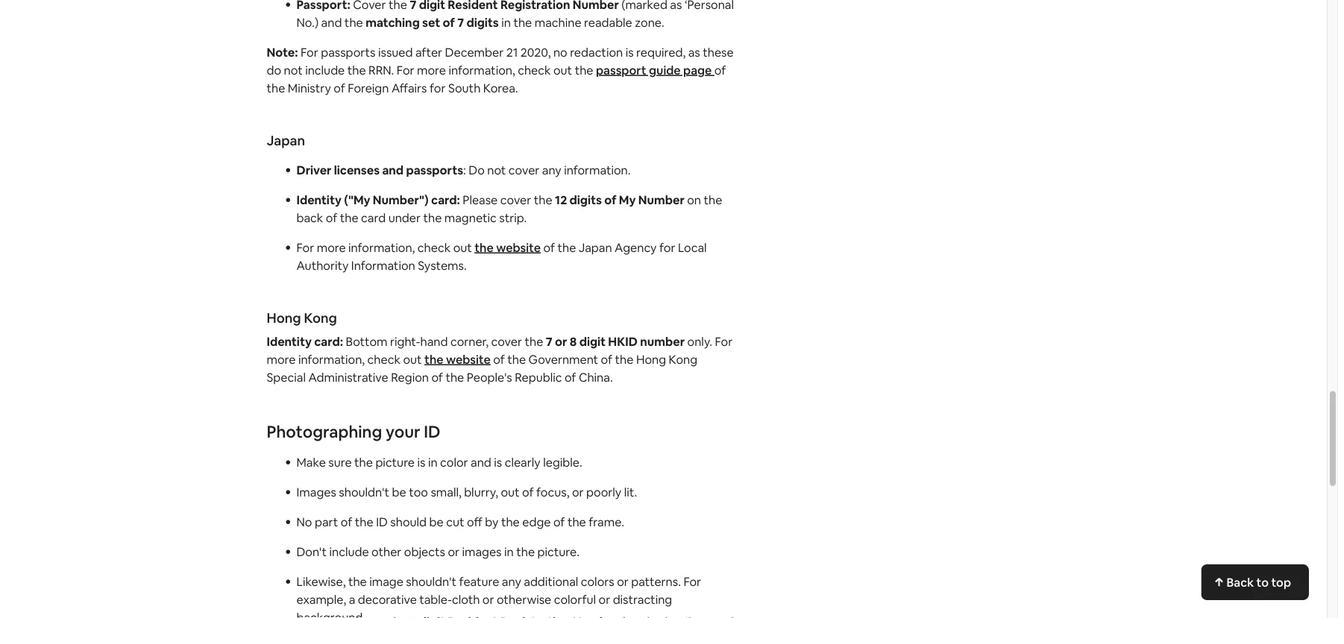 Task type: describe. For each thing, give the bounding box(es) containing it.
in for color
[[428, 455, 438, 470]]

distracting
[[613, 592, 672, 608]]

identity for identity ("my number") card: please cover the 12 digits of my number
[[297, 192, 342, 208]]

as inside the (marked as 'personal no.) and the
[[670, 0, 682, 12]]

legible.
[[543, 455, 582, 470]]

make sure the picture is in color and is clearly legible.
[[297, 455, 582, 470]]

for inside only. for more information, check out
[[715, 334, 733, 350]]

in for the
[[502, 15, 511, 30]]

of up people's
[[493, 352, 505, 367]]

the website
[[425, 352, 491, 367]]

background.
[[297, 610, 366, 619]]

the down hand
[[425, 352, 444, 367]]

ministry
[[288, 81, 331, 96]]

picture.
[[538, 545, 580, 560]]

or down colors
[[599, 592, 610, 608]]

edge
[[522, 515, 551, 530]]

my
[[619, 192, 636, 208]]

(marked as 'personal no.) and the
[[297, 0, 734, 30]]

1 vertical spatial not
[[487, 163, 506, 178]]

of down the website
[[432, 370, 443, 385]]

colorful
[[554, 592, 596, 608]]

colors
[[581, 575, 615, 590]]

the right sure
[[354, 455, 373, 470]]

of inside on the back of the card under the magnetic strip.
[[326, 210, 337, 226]]

the up the 'foreign' on the left top of page
[[347, 63, 366, 78]]

2 vertical spatial in
[[504, 545, 514, 560]]

include inside for passports issued after december 21 2020, no redaction is required, as these do not include the rrn. for more information, check out the
[[305, 63, 345, 78]]

photographing
[[267, 422, 382, 443]]

no part of the id should be cut off by the edge of the frame.
[[297, 515, 625, 530]]

information, inside for passports issued after december 21 2020, no redaction is required, as these do not include the rrn. for more information, check out the
[[449, 63, 515, 78]]

card
[[361, 210, 386, 226]]

of the government of the hong kong special administrative region of the people's republic of china.
[[267, 352, 698, 385]]

number
[[639, 192, 685, 208]]

corner,
[[451, 334, 489, 350]]

the inside the (marked as 'personal no.) and the
[[345, 15, 363, 30]]

off
[[467, 515, 483, 530]]

passports inside for passports issued after december 21 2020, no redaction is required, as these do not include the rrn. for more information, check out the
[[321, 45, 376, 60]]

of down government
[[565, 370, 576, 385]]

8
[[570, 334, 577, 350]]

the down number") card:
[[423, 210, 442, 226]]

by
[[485, 515, 499, 530]]

of left focus,
[[522, 485, 534, 500]]

affairs
[[392, 81, 427, 96]]

make
[[297, 455, 326, 470]]

0 horizontal spatial digits
[[467, 15, 499, 30]]

out up systems.
[[453, 240, 472, 256]]

patterns.
[[631, 575, 681, 590]]

the down hkid
[[615, 352, 634, 367]]

of inside of the japan agency for local authority information systems.
[[544, 240, 555, 256]]

1 vertical spatial and
[[382, 163, 404, 178]]

feature
[[459, 575, 499, 590]]

should
[[390, 515, 427, 530]]

0 vertical spatial id
[[424, 422, 441, 443]]

only. for more information, check out
[[267, 334, 733, 367]]

for up authority
[[297, 240, 314, 256]]

korea.
[[483, 81, 518, 96]]

the left "12"
[[534, 192, 553, 208]]

the up government
[[525, 334, 543, 350]]

redaction
[[570, 45, 623, 60]]

blurry,
[[464, 485, 498, 500]]

additional
[[524, 575, 578, 590]]

a
[[349, 592, 355, 608]]

picture
[[376, 455, 415, 470]]

driver licenses and passports : do not cover any information.
[[297, 163, 631, 178]]

no
[[554, 45, 568, 60]]

0 vertical spatial any
[[542, 163, 562, 178]]

for inside likewise, the image shouldn't feature any additional colors or patterns. for example, a decorative table-cloth or otherwise colorful or distracting background.
[[684, 575, 701, 590]]

passport
[[596, 63, 647, 78]]

card:
[[314, 334, 343, 350]]

out right blurry,
[[501, 485, 520, 500]]

1 horizontal spatial check
[[418, 240, 451, 256]]

focus,
[[536, 485, 570, 500]]

region
[[391, 370, 429, 385]]

out inside only. for more information, check out
[[403, 352, 422, 367]]

the up other
[[355, 515, 374, 530]]

the down ("my
[[340, 210, 359, 226]]

government
[[529, 352, 598, 367]]

likewise, the image shouldn't feature any additional colors or patterns. for example, a decorative table-cloth or otherwise colorful or distracting background.
[[297, 575, 701, 619]]

:
[[463, 163, 466, 178]]

of left my
[[604, 192, 617, 208]]

check inside only. for more information, check out
[[368, 352, 401, 367]]

the down "edge"
[[516, 545, 535, 560]]

for inside of the ministry of foreign affairs for south korea.
[[430, 81, 446, 96]]

only.
[[688, 334, 712, 350]]

information
[[351, 258, 415, 273]]

the inside of the ministry of foreign affairs for south korea.
[[267, 81, 285, 96]]

more inside for passports issued after december 21 2020, no redaction is required, as these do not include the rrn. for more information, check out the
[[417, 63, 446, 78]]

poorly
[[586, 485, 622, 500]]

strip.
[[499, 210, 527, 226]]

of the japan agency for local authority information systems.
[[297, 240, 707, 273]]

foreign
[[348, 81, 389, 96]]

check inside for passports issued after december 21 2020, no redaction is required, as these do not include the rrn. for more information, check out the
[[518, 63, 551, 78]]

the down magnetic
[[475, 240, 494, 256]]

0 vertical spatial kong
[[304, 310, 337, 328]]

out inside for passports issued after december 21 2020, no redaction is required, as these do not include the rrn. for more information, check out the
[[554, 63, 572, 78]]

otherwise
[[497, 592, 552, 608]]

table-
[[420, 592, 452, 608]]

image
[[370, 575, 404, 590]]

any inside likewise, the image shouldn't feature any additional colors or patterns. for example, a decorative table-cloth or otherwise colorful or distracting background.
[[502, 575, 521, 590]]

0 vertical spatial website
[[496, 240, 541, 256]]

1 vertical spatial include
[[329, 545, 369, 560]]

part
[[315, 515, 338, 530]]

back to top button
[[1202, 565, 1309, 601]]

guide
[[649, 63, 681, 78]]

number") card:
[[373, 192, 460, 208]]

1 vertical spatial be
[[429, 515, 444, 530]]

readable
[[584, 15, 633, 30]]

objects
[[404, 545, 445, 560]]

of up china.
[[601, 352, 613, 367]]

systems.
[[418, 258, 467, 273]]

or down the feature
[[483, 592, 494, 608]]

for right note:
[[301, 45, 318, 60]]

21
[[506, 45, 518, 60]]

hkid
[[608, 334, 638, 350]]

page
[[683, 63, 712, 78]]

and inside the (marked as 'personal no.) and the
[[321, 15, 342, 30]]

1 horizontal spatial 7
[[546, 334, 553, 350]]

driver
[[297, 163, 332, 178]]

sure
[[329, 455, 352, 470]]

photographing your id
[[267, 422, 441, 443]]

the down 'redaction'
[[575, 63, 594, 78]]

0 vertical spatial 7
[[458, 15, 464, 30]]



Task type: vqa. For each thing, say whether or not it's contained in the screenshot.
Identity ("My Number") card: Please cover the 12 digits of My Number's Identity
yes



Task type: locate. For each thing, give the bounding box(es) containing it.
0 horizontal spatial id
[[376, 515, 388, 530]]

1 vertical spatial in
[[428, 455, 438, 470]]

out up region
[[403, 352, 422, 367]]

1 horizontal spatial not
[[487, 163, 506, 178]]

the inside likewise, the image shouldn't feature any additional colors or patterns. for example, a decorative table-cloth or otherwise colorful or distracting background.
[[348, 575, 367, 590]]

0 vertical spatial cover
[[509, 163, 540, 178]]

1 vertical spatial information,
[[348, 240, 415, 256]]

0 vertical spatial japan
[[267, 132, 305, 150]]

1 vertical spatial the website link
[[425, 352, 491, 367]]

more
[[417, 63, 446, 78], [317, 240, 346, 256], [267, 352, 296, 367]]

passports
[[321, 45, 376, 60], [406, 163, 463, 178]]

for inside of the japan agency for local authority information systems.
[[660, 240, 676, 256]]

note:
[[267, 45, 298, 60]]

of left the 'foreign' on the left top of page
[[334, 81, 345, 96]]

identity up back on the top of page
[[297, 192, 342, 208]]

id left should
[[376, 515, 388, 530]]

0 vertical spatial be
[[392, 485, 406, 500]]

kong up card:
[[304, 310, 337, 328]]

as
[[670, 0, 682, 12], [688, 45, 700, 60]]

information, up information
[[348, 240, 415, 256]]

hand
[[420, 334, 448, 350]]

of the ministry of foreign affairs for south korea.
[[267, 63, 726, 96]]

the up republic
[[508, 352, 526, 367]]

1 horizontal spatial is
[[494, 455, 502, 470]]

of right part
[[341, 515, 352, 530]]

for left local
[[660, 240, 676, 256]]

0 horizontal spatial kong
[[304, 310, 337, 328]]

for right "patterns."
[[684, 575, 701, 590]]

information, inside only. for more information, check out
[[298, 352, 365, 367]]

not right do on the top of the page
[[487, 163, 506, 178]]

and right the licenses
[[382, 163, 404, 178]]

shouldn't inside likewise, the image shouldn't feature any additional colors or patterns. for example, a decorative table-cloth or otherwise colorful or distracting background.
[[406, 575, 457, 590]]

1 vertical spatial kong
[[669, 352, 698, 367]]

is left clearly
[[494, 455, 502, 470]]

out
[[554, 63, 572, 78], [453, 240, 472, 256], [403, 352, 422, 367], [501, 485, 520, 500]]

digits right "12"
[[570, 192, 602, 208]]

is
[[626, 45, 634, 60], [417, 455, 426, 470], [494, 455, 502, 470]]

be left the too
[[392, 485, 406, 500]]

2 vertical spatial more
[[267, 352, 296, 367]]

or right focus,
[[572, 485, 584, 500]]

color
[[440, 455, 468, 470]]

zone.
[[635, 15, 665, 30]]

as right (marked
[[670, 0, 682, 12]]

out down the no
[[554, 63, 572, 78]]

licenses
[[334, 163, 380, 178]]

1 vertical spatial check
[[418, 240, 451, 256]]

or left images
[[448, 545, 460, 560]]

check down 2020,
[[518, 63, 551, 78]]

0 horizontal spatial shouldn't
[[339, 485, 390, 500]]

1 horizontal spatial be
[[429, 515, 444, 530]]

is inside for passports issued after december 21 2020, no redaction is required, as these do not include the rrn. for more information, check out the
[[626, 45, 634, 60]]

1 vertical spatial passports
[[406, 163, 463, 178]]

please
[[463, 192, 498, 208]]

0 vertical spatial for
[[430, 81, 446, 96]]

and right color
[[471, 455, 492, 470]]

on
[[687, 192, 701, 208]]

0 vertical spatial and
[[321, 15, 342, 30]]

the down "12"
[[558, 240, 576, 256]]

2 horizontal spatial more
[[417, 63, 446, 78]]

japan inside of the japan agency for local authority information systems.
[[579, 240, 612, 256]]

don't
[[297, 545, 327, 560]]

check down bottom
[[368, 352, 401, 367]]

1 horizontal spatial website
[[496, 240, 541, 256]]

is right picture
[[417, 455, 426, 470]]

0 horizontal spatial is
[[417, 455, 426, 470]]

0 horizontal spatial japan
[[267, 132, 305, 150]]

7
[[458, 15, 464, 30], [546, 334, 553, 350]]

0 vertical spatial not
[[284, 63, 303, 78]]

2 vertical spatial information,
[[298, 352, 365, 367]]

1 vertical spatial hong
[[636, 352, 666, 367]]

in left color
[[428, 455, 438, 470]]

identity down hong kong
[[267, 334, 312, 350]]

likewise,
[[297, 575, 346, 590]]

include up ministry
[[305, 63, 345, 78]]

1 horizontal spatial for
[[660, 240, 676, 256]]

0 horizontal spatial as
[[670, 0, 682, 12]]

7 up government
[[546, 334, 553, 350]]

cloth
[[452, 592, 480, 608]]

1 horizontal spatial and
[[382, 163, 404, 178]]

0 vertical spatial hong
[[267, 310, 301, 328]]

identity ("my number") card: please cover the 12 digits of my number
[[297, 192, 685, 208]]

back to top
[[1227, 575, 1292, 590]]

1 horizontal spatial shouldn't
[[406, 575, 457, 590]]

in right images
[[504, 545, 514, 560]]

website
[[496, 240, 541, 256], [446, 352, 491, 367]]

more down after
[[417, 63, 446, 78]]

the inside of the japan agency for local authority information systems.
[[558, 240, 576, 256]]

identity for identity card: bottom right-hand corner, cover the 7 or 8 digit hkid number
[[267, 334, 312, 350]]

for left south
[[430, 81, 446, 96]]

1 horizontal spatial japan
[[579, 240, 612, 256]]

digits up december
[[467, 15, 499, 30]]

hong kong
[[267, 310, 337, 328]]

2 vertical spatial and
[[471, 455, 492, 470]]

not right do
[[284, 63, 303, 78]]

in up 21
[[502, 15, 511, 30]]

the
[[345, 15, 363, 30], [514, 15, 532, 30], [347, 63, 366, 78], [575, 63, 594, 78], [267, 81, 285, 96], [534, 192, 553, 208], [704, 192, 723, 208], [340, 210, 359, 226], [423, 210, 442, 226], [475, 240, 494, 256], [558, 240, 576, 256], [525, 334, 543, 350], [425, 352, 444, 367], [508, 352, 526, 367], [615, 352, 634, 367], [446, 370, 464, 385], [354, 455, 373, 470], [355, 515, 374, 530], [501, 515, 520, 530], [568, 515, 586, 530], [516, 545, 535, 560], [348, 575, 367, 590]]

1 vertical spatial for
[[660, 240, 676, 256]]

set
[[422, 15, 440, 30]]

0 vertical spatial more
[[417, 63, 446, 78]]

for passports issued after december 21 2020, no redaction is required, as these do not include the rrn. for more information, check out the
[[267, 45, 734, 78]]

matching set of 7 digits in the machine readable zone.
[[366, 15, 665, 30]]

more inside only. for more information, check out
[[267, 352, 296, 367]]

0 vertical spatial passports
[[321, 45, 376, 60]]

0 horizontal spatial not
[[284, 63, 303, 78]]

passports up rrn.
[[321, 45, 376, 60]]

the down do
[[267, 81, 285, 96]]

no
[[297, 515, 312, 530]]

shouldn't down sure
[[339, 485, 390, 500]]

1 vertical spatial identity
[[267, 334, 312, 350]]

of right "edge"
[[554, 515, 565, 530]]

hong inside of the government of the hong kong special administrative region of the people's republic of china.
[[636, 352, 666, 367]]

rrn.
[[369, 63, 394, 78]]

or left '8'
[[555, 334, 567, 350]]

1 vertical spatial as
[[688, 45, 700, 60]]

any up "12"
[[542, 163, 562, 178]]

the left matching
[[345, 15, 363, 30]]

of right back on the top of page
[[326, 210, 337, 226]]

special
[[267, 370, 306, 385]]

bottom
[[346, 334, 388, 350]]

website down the corner,
[[446, 352, 491, 367]]

of
[[443, 15, 455, 30], [715, 63, 726, 78], [334, 81, 345, 96], [604, 192, 617, 208], [326, 210, 337, 226], [544, 240, 555, 256], [493, 352, 505, 367], [601, 352, 613, 367], [432, 370, 443, 385], [565, 370, 576, 385], [522, 485, 534, 500], [341, 515, 352, 530], [554, 515, 565, 530]]

don't include other objects or images in the picture.
[[297, 545, 580, 560]]

information, down december
[[449, 63, 515, 78]]

south
[[448, 81, 481, 96]]

1 vertical spatial more
[[317, 240, 346, 256]]

small,
[[431, 485, 462, 500]]

the website link down 'strip.'
[[475, 240, 541, 256]]

include
[[305, 63, 345, 78], [329, 545, 369, 560]]

the right on on the right
[[704, 192, 723, 208]]

of down "these" on the right of page
[[715, 63, 726, 78]]

images
[[462, 545, 502, 560]]

of down on the back of the card under the magnetic strip.
[[544, 240, 555, 256]]

12
[[555, 192, 567, 208]]

is up the passport
[[626, 45, 634, 60]]

0 vertical spatial shouldn't
[[339, 485, 390, 500]]

as up 'page'
[[688, 45, 700, 60]]

website down 'strip.'
[[496, 240, 541, 256]]

do
[[469, 163, 485, 178]]

1 vertical spatial id
[[376, 515, 388, 530]]

0 vertical spatial check
[[518, 63, 551, 78]]

2 horizontal spatial check
[[518, 63, 551, 78]]

0 horizontal spatial check
[[368, 352, 401, 367]]

back
[[1227, 575, 1254, 590]]

1 vertical spatial cover
[[500, 192, 531, 208]]

authority
[[297, 258, 349, 273]]

hong down number
[[636, 352, 666, 367]]

1 horizontal spatial hong
[[636, 352, 666, 367]]

kong inside of the government of the hong kong special administrative region of the people's republic of china.
[[669, 352, 698, 367]]

under
[[388, 210, 421, 226]]

the up 21
[[514, 15, 532, 30]]

7 right set
[[458, 15, 464, 30]]

1 vertical spatial 7
[[546, 334, 553, 350]]

1 horizontal spatial any
[[542, 163, 562, 178]]

shouldn't up table-
[[406, 575, 457, 590]]

machine
[[535, 15, 582, 30]]

0 horizontal spatial and
[[321, 15, 342, 30]]

0 horizontal spatial passports
[[321, 45, 376, 60]]

information, down card:
[[298, 352, 365, 367]]

be left the cut
[[429, 515, 444, 530]]

1 horizontal spatial passports
[[406, 163, 463, 178]]

0 horizontal spatial be
[[392, 485, 406, 500]]

0 vertical spatial digits
[[467, 15, 499, 30]]

1 horizontal spatial id
[[424, 422, 441, 443]]

check up systems.
[[418, 240, 451, 256]]

required,
[[637, 45, 686, 60]]

0 vertical spatial include
[[305, 63, 345, 78]]

0 vertical spatial identity
[[297, 192, 342, 208]]

on the back of the card under the magnetic strip.
[[297, 192, 723, 226]]

0 horizontal spatial 7
[[458, 15, 464, 30]]

the right by
[[501, 515, 520, 530]]

1 horizontal spatial kong
[[669, 352, 698, 367]]

the website link down the corner,
[[425, 352, 491, 367]]

or right colors
[[617, 575, 629, 590]]

kong down only.
[[669, 352, 698, 367]]

1 vertical spatial digits
[[570, 192, 602, 208]]

1 horizontal spatial more
[[317, 240, 346, 256]]

as inside for passports issued after december 21 2020, no redaction is required, as these do not include the rrn. for more information, check out the
[[688, 45, 700, 60]]

include left other
[[329, 545, 369, 560]]

of right set
[[443, 15, 455, 30]]

for
[[301, 45, 318, 60], [397, 63, 415, 78], [297, 240, 314, 256], [715, 334, 733, 350], [684, 575, 701, 590]]

0 vertical spatial in
[[502, 15, 511, 30]]

images
[[297, 485, 336, 500]]

these
[[703, 45, 734, 60]]

cover up on the back of the card under the magnetic strip.
[[509, 163, 540, 178]]

digit
[[579, 334, 606, 350]]

top
[[1272, 575, 1292, 590]]

the up a
[[348, 575, 367, 590]]

your
[[386, 422, 420, 443]]

check
[[518, 63, 551, 78], [418, 240, 451, 256], [368, 352, 401, 367]]

cut
[[446, 515, 464, 530]]

china.
[[579, 370, 613, 385]]

administrative
[[309, 370, 388, 385]]

0 vertical spatial information,
[[449, 63, 515, 78]]

0 vertical spatial the website link
[[475, 240, 541, 256]]

passport guide page link
[[596, 63, 715, 78]]

1 vertical spatial japan
[[579, 240, 612, 256]]

too
[[409, 485, 428, 500]]

local
[[678, 240, 707, 256]]

the website link
[[475, 240, 541, 256], [425, 352, 491, 367]]

frame.
[[589, 515, 625, 530]]

republic
[[515, 370, 562, 385]]

0 horizontal spatial for
[[430, 81, 446, 96]]

information,
[[449, 63, 515, 78], [348, 240, 415, 256], [298, 352, 365, 367]]

0 horizontal spatial more
[[267, 352, 296, 367]]

for more information, check out the website
[[297, 240, 541, 256]]

1 vertical spatial website
[[446, 352, 491, 367]]

example,
[[297, 592, 346, 608]]

digits
[[467, 15, 499, 30], [570, 192, 602, 208]]

japan left agency on the top of the page
[[579, 240, 612, 256]]

not inside for passports issued after december 21 2020, no redaction is required, as these do not include the rrn. for more information, check out the
[[284, 63, 303, 78]]

(marked
[[622, 0, 668, 12]]

agency
[[615, 240, 657, 256]]

after
[[416, 45, 443, 60]]

kong
[[304, 310, 337, 328], [669, 352, 698, 367]]

the down the website
[[446, 370, 464, 385]]

to
[[1257, 575, 1269, 590]]

0 horizontal spatial website
[[446, 352, 491, 367]]

id right "your"
[[424, 422, 441, 443]]

any up otherwise
[[502, 575, 521, 590]]

number
[[640, 334, 685, 350]]

1 vertical spatial shouldn't
[[406, 575, 457, 590]]

2 horizontal spatial is
[[626, 45, 634, 60]]

1 horizontal spatial as
[[688, 45, 700, 60]]

for right only.
[[715, 334, 733, 350]]

1 horizontal spatial digits
[[570, 192, 602, 208]]

hong up special
[[267, 310, 301, 328]]

magnetic
[[445, 210, 497, 226]]

("my
[[344, 192, 370, 208]]

cover up 'strip.'
[[500, 192, 531, 208]]

more up authority
[[317, 240, 346, 256]]

2 horizontal spatial and
[[471, 455, 492, 470]]

and right no.)
[[321, 15, 342, 30]]

1 vertical spatial any
[[502, 575, 521, 590]]

do
[[267, 63, 281, 78]]

more up special
[[267, 352, 296, 367]]

for up the affairs
[[397, 63, 415, 78]]

the left frame. at bottom left
[[568, 515, 586, 530]]

0 vertical spatial as
[[670, 0, 682, 12]]

0 horizontal spatial any
[[502, 575, 521, 590]]

cover up of the government of the hong kong special administrative region of the people's republic of china.
[[491, 334, 522, 350]]

right-
[[390, 334, 420, 350]]

decorative
[[358, 592, 417, 608]]

0 horizontal spatial hong
[[267, 310, 301, 328]]

2 vertical spatial check
[[368, 352, 401, 367]]

2 vertical spatial cover
[[491, 334, 522, 350]]

back
[[297, 210, 323, 226]]



